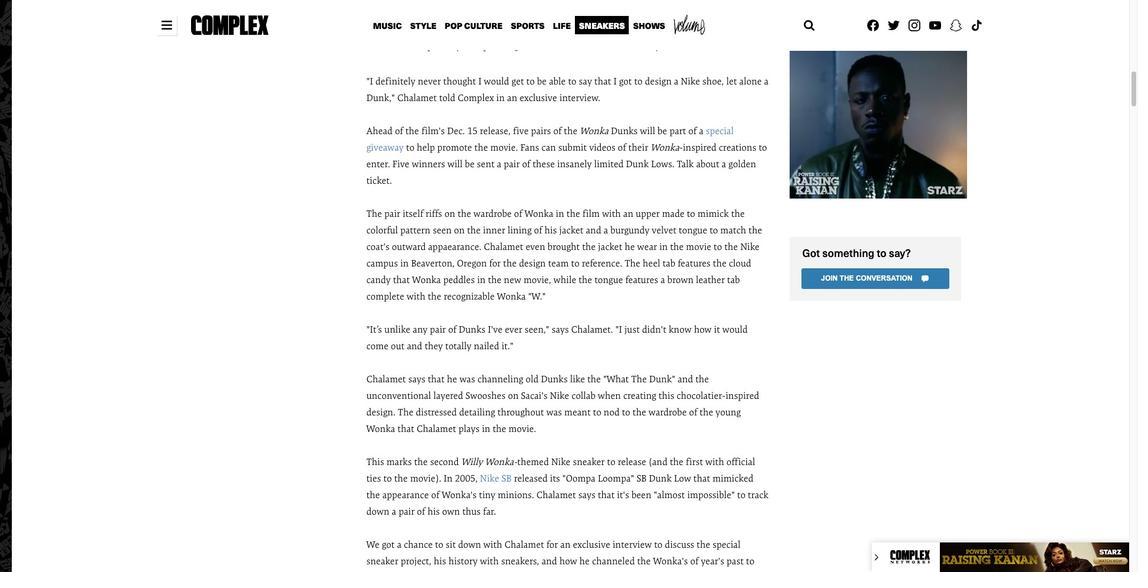 Task type: vqa. For each thing, say whether or not it's contained in the screenshot.
lining
yes



Task type: locate. For each thing, give the bounding box(es) containing it.
1 vertical spatial he
[[447, 373, 457, 386]]

sb up been
[[637, 473, 647, 485]]

down
[[367, 506, 390, 518], [458, 539, 481, 551]]

just
[[625, 323, 640, 336]]

dunk,"
[[367, 91, 395, 104]]

says right seen,"
[[552, 323, 569, 336]]

for right prep
[[387, 572, 399, 573]]

complex networks image
[[889, 550, 932, 566]]

of inside chalamet says that he was channeling old dunks like the "what the dunk" and the unconventional layered swooshes on sacai's nike collab when creating this chocolatier-inspired design. the distressed detailing throughout was meant to nod to the wardrobe of the young wonka that chalamet plays in the movie.
[[689, 406, 698, 419]]

a left brown
[[661, 274, 665, 286]]

of inside the we got a chance to sit down with chalamet for an exclusive interview to discuss the special sneaker project, his history with sneakers, and how he channeled the wonka's of year's past to prep for his leading role.
[[691, 555, 699, 568]]

limited right super
[[686, 23, 716, 35]]

special giveaway link
[[367, 125, 734, 154]]

got inside '"i definitely never thought i would get to be able to say that i got to design a nike shoe, let alone a dunk," chalamet told complex in an exclusive interview.'
[[619, 75, 632, 87]]

1 vertical spatial campus
[[367, 257, 398, 270]]

thought
[[443, 75, 476, 87]]

0 vertical spatial down
[[367, 506, 390, 518]]

0 horizontal spatial sb
[[502, 473, 512, 485]]

the down beaverton,
[[428, 290, 442, 303]]

sneaker inside the we got a chance to sit down with chalamet for an exclusive interview to discuss the special sneaker project, his history with sneakers, and how he channeled the wonka's of year's past to prep for his leading role.
[[367, 555, 398, 568]]

1 vertical spatial design
[[645, 75, 672, 87]]

how inside the we got a chance to sit down with chalamet for an exclusive interview to discuss the special sneaker project, his history with sneakers, and how he channeled the wonka's of year's past to prep for his leading role.
[[560, 555, 577, 568]]

chalamet inside the timothée chalamet would be visiting the nike campus to help design a super limited pair of inspired by his upcoming lead role in
[[408, 23, 448, 35]]

pair down appearance
[[399, 506, 415, 518]]

facebook navigation icon link
[[865, 17, 881, 33]]

was up swooshes
[[460, 373, 475, 386]]

ahead
[[367, 125, 393, 137]]

the up submit
[[564, 125, 578, 137]]

dunk"
[[649, 373, 676, 386]]

he up layered
[[447, 373, 457, 386]]

1 horizontal spatial will
[[640, 125, 655, 137]]

in right complex
[[497, 91, 505, 104]]

to down 27-
[[634, 75, 643, 87]]

1 vertical spatial was
[[460, 373, 475, 386]]

says inside chalamet says that he was channeling old dunks like the "what the dunk" and the unconventional layered swooshes on sacai's nike collab when creating this chocolatier-inspired design. the distressed detailing throughout was meant to nod to the wardrobe of the young wonka that chalamet plays in the movie.
[[408, 373, 426, 386]]

0 horizontal spatial an
[[507, 91, 517, 104]]

pair up colorful
[[385, 207, 400, 220]]

movie. down throughout
[[509, 423, 536, 435]]

0 horizontal spatial for
[[387, 572, 399, 573]]

that down 'first'
[[694, 473, 710, 485]]

an down released its "oompa loompa" sb dunk low that mimicked the appearance of wonka's tiny minions. chalamet says that it's been "almost impossible" to track down a pair of his own thus far.
[[561, 539, 571, 551]]

a right about
[[722, 158, 726, 170]]

features down heel
[[626, 274, 658, 286]]

says up unconventional
[[408, 373, 426, 386]]

ticket.
[[367, 174, 392, 187]]

dunks inside chalamet says that he was channeling old dunks like the "what the dunk" and the unconventional layered swooshes on sacai's nike collab when creating this chocolatier-inspired design. the distressed detailing throughout was meant to nod to the wardrobe of the young wonka that chalamet plays in the movie.
[[541, 373, 568, 386]]

with
[[602, 207, 621, 220], [407, 290, 426, 303], [706, 456, 724, 468], [484, 539, 502, 551], [480, 555, 499, 568]]

sacai's
[[521, 390, 548, 402]]

inspired up young
[[726, 390, 759, 402]]

0 horizontal spatial tab
[[663, 257, 676, 270]]

0 vertical spatial exclusive
[[520, 91, 557, 104]]

design
[[625, 23, 652, 35], [645, 75, 672, 87], [519, 257, 546, 270]]

pair inside the timothée chalamet would be visiting the nike campus to help design a super limited pair of inspired by his upcoming lead role in
[[718, 23, 734, 35]]

wardrobe
[[474, 207, 512, 220], [649, 406, 687, 419]]

the down ties
[[367, 489, 380, 502]]

an inside the pair itself riffs on the wardrobe of wonka in the film with an upper made to mimick the colorful pattern seen on the inner lining of his jacket and a burgundy velvet tongue to match the coat's outward appaearance. chalamet even brought the jacket he wear in the movie to the nike campus in beaverton, oregon for the design team to reference. the heel tab features the cloud candy that wonka peddles in the new movie, while the tongue features a brown leather tab complete with the recognizable wonka "w."
[[623, 207, 634, 220]]

youtube channel image
[[927, 17, 944, 33]]

0 vertical spatial says
[[552, 323, 569, 336]]

1 horizontal spatial exclusive
[[573, 539, 611, 551]]

1 horizontal spatial sb
[[637, 473, 647, 485]]

instagram page image
[[906, 17, 923, 33]]

old inside chalamet says that he was channeling old dunks like the "what the dunk" and the unconventional layered swooshes on sacai's nike collab when creating this chocolatier-inspired design. the distressed detailing throughout was meant to nod to the wardrobe of the young wonka that chalamet plays in the movie.
[[526, 373, 539, 386]]

by
[[451, 39, 461, 52]]

0 vertical spatial got
[[619, 75, 632, 87]]

to inside released its "oompa loompa" sb dunk low that mimicked the appearance of wonka's tiny minions. chalamet says that it's been "almost impossible" to track down a pair of his own thus far.
[[737, 489, 746, 502]]

and inside the pair itself riffs on the wardrobe of wonka in the film with an upper made to mimick the colorful pattern seen on the inner lining of his jacket and a burgundy velvet tongue to match the coat's outward appaearance. chalamet even brought the jacket he wear in the movie to the nike campus in beaverton, oregon for the design team to reference. the heel tab features the cloud candy that wonka peddles in the new movie, while the tongue features a brown leather tab complete with the recognizable wonka "w."
[[586, 224, 601, 236]]

leather
[[696, 274, 725, 286]]

0 vertical spatial dunk
[[626, 158, 649, 170]]

2 vertical spatial he
[[580, 555, 590, 568]]

that right candy
[[393, 274, 410, 286]]

seen
[[433, 224, 452, 236]]

down down appearance
[[367, 506, 390, 518]]

. even the 27-year-old was in disbelief.
[[598, 39, 757, 52]]

0 horizontal spatial will
[[448, 158, 463, 170]]

0 horizontal spatial exclusive
[[520, 91, 557, 104]]

the down marks
[[394, 473, 408, 485]]

0 vertical spatial was
[[691, 39, 707, 52]]

and right out
[[407, 340, 422, 352]]

of right ahead
[[395, 125, 403, 137]]

pair inside the pair itself riffs on the wardrobe of wonka in the film with an upper made to mimick the colorful pattern seen on the inner lining of his jacket and a burgundy velvet tongue to match the coat's outward appaearance. chalamet even brought the jacket he wear in the movie to the nike campus in beaverton, oregon for the design team to reference. the heel tab features the cloud candy that wonka peddles in the new movie, while the tongue features a brown leather tab complete with the recognizable wonka "w."
[[385, 207, 400, 220]]

1 horizontal spatial an
[[561, 539, 571, 551]]

a inside released its "oompa loompa" sb dunk low that mimicked the appearance of wonka's tiny minions. chalamet says that it's been "almost impossible" to track down a pair of his own thus far.
[[392, 506, 396, 518]]

0 vertical spatial help
[[605, 23, 623, 35]]

it."
[[502, 340, 514, 352]]

0 horizontal spatial "i
[[367, 75, 373, 87]]

1 vertical spatial exclusive
[[573, 539, 611, 551]]

1 vertical spatial how
[[560, 555, 577, 568]]

1 horizontal spatial wardrobe
[[649, 406, 687, 419]]

special
[[706, 125, 734, 137], [713, 539, 741, 551]]

definitely
[[376, 75, 416, 87]]

0 vertical spatial tongue
[[679, 224, 708, 236]]

like
[[570, 373, 585, 386]]

1 horizontal spatial dunks
[[541, 373, 568, 386]]

1 vertical spatial features
[[626, 274, 658, 286]]

style link
[[406, 16, 441, 34]]

of down chocolatier- at the bottom right of page
[[689, 406, 698, 419]]

that
[[595, 75, 611, 87], [393, 274, 410, 286], [428, 373, 445, 386], [398, 423, 414, 435], [694, 473, 710, 485], [598, 489, 615, 502]]

themed nike sneaker to release (and the first with official ties to the movie). in 2005,
[[367, 456, 755, 485]]

complex volume image
[[674, 14, 705, 35]]

the up chocolatier- at the bottom right of page
[[696, 373, 709, 386]]

be inside -inspired creations to enter. five winners will be sent a pair of these insanely limited dunk lows. talk about a golden ticket.
[[465, 158, 475, 170]]

2 horizontal spatial would
[[723, 323, 748, 336]]

tiktok page image
[[968, 17, 985, 33]]

the inside the timothée chalamet would be visiting the nike campus to help design a super limited pair of inspired by his upcoming lead role in
[[523, 23, 536, 35]]

"almost
[[654, 489, 685, 502]]

design down the even on the top left of page
[[519, 257, 546, 270]]

0 vertical spatial campus
[[560, 23, 592, 35]]

swooshes
[[466, 390, 506, 402]]

with right history
[[480, 555, 499, 568]]

features
[[678, 257, 711, 270], [626, 274, 658, 286]]

2 horizontal spatial dunks
[[611, 125, 638, 137]]

dunks up totally
[[459, 323, 486, 336]]

pair up they
[[430, 323, 446, 336]]

his up brought
[[545, 224, 557, 236]]

that up layered
[[428, 373, 445, 386]]

lead
[[521, 39, 538, 52]]

0 vertical spatial would
[[450, 23, 476, 35]]

dunks left like
[[541, 373, 568, 386]]

style
[[410, 20, 437, 32]]

totally
[[445, 340, 472, 352]]

an up burgundy
[[623, 207, 634, 220]]

0 vertical spatial special
[[706, 125, 734, 137]]

0 vertical spatial an
[[507, 91, 517, 104]]

1 vertical spatial inspired
[[683, 141, 717, 154]]

2 vertical spatial on
[[508, 390, 519, 402]]

1 vertical spatial got
[[382, 539, 395, 551]]

say
[[579, 75, 592, 87]]

nike up cloud
[[741, 241, 760, 253]]

of down movie).
[[431, 489, 440, 502]]

1 vertical spatial movie.
[[509, 423, 536, 435]]

tongue up movie at the right top of the page
[[679, 224, 708, 236]]

of inside the timothée chalamet would be visiting the nike campus to help design a super limited pair of inspired by his upcoming lead role in
[[736, 23, 745, 35]]

dunks up their
[[611, 125, 638, 137]]

0 horizontal spatial would
[[450, 23, 476, 35]]

hamburger menu image
[[161, 21, 172, 30]]

it
[[714, 323, 720, 336]]

1 vertical spatial special
[[713, 539, 741, 551]]

nike up its
[[551, 456, 571, 468]]

0 horizontal spatial sneaker
[[367, 555, 398, 568]]

made
[[662, 207, 685, 220]]

got down even
[[619, 75, 632, 87]]

old
[[676, 39, 689, 52], [526, 373, 539, 386]]

chalamet inside released its "oompa loompa" sb dunk low that mimicked the appearance of wonka's tiny minions. chalamet says that it's been "almost impossible" to track down a pair of his own thus far.
[[537, 489, 576, 502]]

movie. inside chalamet says that he was channeling old dunks like the "what the dunk" and the unconventional layered swooshes on sacai's nike collab when creating this chocolatier-inspired design. the distressed detailing throughout was meant to nod to the wardrobe of the young wonka that chalamet plays in the movie.
[[509, 423, 536, 435]]

year's
[[701, 555, 725, 568]]

2 vertical spatial inspired
[[726, 390, 759, 402]]

dunk inside released its "oompa loompa" sb dunk low that mimicked the appearance of wonka's tiny minions. chalamet says that it's been "almost impossible" to track down a pair of his own thus far.
[[649, 473, 672, 485]]

how left it
[[694, 323, 712, 336]]

2 horizontal spatial for
[[547, 539, 558, 551]]

role.
[[448, 572, 466, 573]]

0 horizontal spatial dunks
[[459, 323, 486, 336]]

tab
[[663, 257, 676, 270], [727, 274, 740, 286]]

says
[[552, 323, 569, 336], [408, 373, 426, 386], [579, 489, 596, 502]]

pair inside released its "oompa loompa" sb dunk low that mimicked the appearance of wonka's tiny minions. chalamet says that it's been "almost impossible" to track down a pair of his own thus far.
[[399, 506, 415, 518]]

these
[[533, 158, 555, 170]]

advertisement region
[[790, 51, 967, 199], [940, 543, 1130, 573]]

the up movie).
[[414, 456, 428, 468]]

chalamet says that he was channeling old dunks like the "what the dunk" and the unconventional layered swooshes on sacai's nike collab when creating this chocolatier-inspired design. the distressed detailing throughout was meant to nod to the wardrobe of the young wonka that chalamet plays in the movie.
[[367, 373, 759, 435]]

conversation
[[856, 275, 913, 283]]

shoe,
[[703, 75, 724, 87]]

team
[[548, 257, 569, 270]]

complex main logo link
[[182, 6, 277, 44]]

campus
[[560, 23, 592, 35], [367, 257, 398, 270]]

exclusive down able
[[520, 91, 557, 104]]

to up loompa"
[[607, 456, 616, 468]]

chalamet.
[[571, 323, 613, 336]]

the right match
[[749, 224, 762, 236]]

1 horizontal spatial features
[[678, 257, 711, 270]]

wardrobe inside the pair itself riffs on the wardrobe of wonka in the film with an upper made to mimick the colorful pattern seen on the inner lining of his jacket and a burgundy velvet tongue to match the coat's outward appaearance. chalamet even brought the jacket he wear in the movie to the nike campus in beaverton, oregon for the design team to reference. the heel tab features the cloud candy that wonka peddles in the new movie, while the tongue features a brown leather tab complete with the recognizable wonka "w."
[[474, 207, 512, 220]]

with right film
[[602, 207, 621, 220]]

in down 'outward'
[[400, 257, 409, 270]]

old down super
[[676, 39, 689, 52]]

1 horizontal spatial down
[[458, 539, 481, 551]]

riffs
[[426, 207, 442, 220]]

0 horizontal spatial got
[[382, 539, 395, 551]]

help up even
[[605, 23, 623, 35]]

1 horizontal spatial how
[[694, 323, 712, 336]]

they
[[425, 340, 443, 352]]

0 vertical spatial he
[[625, 241, 635, 253]]

an inside '"i definitely never thought i would get to be able to say that i got to design a nike shoe, let alone a dunk," chalamet told complex in an exclusive interview.'
[[507, 91, 517, 104]]

campus inside the pair itself riffs on the wardrobe of wonka in the film with an upper made to mimick the colorful pattern seen on the inner lining of his jacket and a burgundy velvet tongue to match the coat's outward appaearance. chalamet even brought the jacket he wear in the movie to the nike campus in beaverton, oregon for the design team to reference. the heel tab features the cloud candy that wonka peddles in the new movie, while the tongue features a brown leather tab complete with the recognizable wonka "w."
[[367, 257, 398, 270]]

snapchat navigation icon link
[[948, 17, 964, 33]]

i
[[479, 75, 482, 87], [614, 75, 617, 87]]

1 horizontal spatial "i
[[616, 323, 622, 336]]

to up five
[[406, 141, 415, 154]]

2 vertical spatial design
[[519, 257, 546, 270]]

0 vertical spatial old
[[676, 39, 689, 52]]

0 horizontal spatial says
[[408, 373, 426, 386]]

in left disbelief.
[[709, 39, 718, 52]]

his inside the timothée chalamet would be visiting the nike campus to help design a super limited pair of inspired by his upcoming lead role in
[[463, 39, 476, 52]]

features down movie at the right top of the page
[[678, 257, 711, 270]]

0 vertical spatial inspired
[[415, 39, 449, 52]]

was down complex volume image
[[691, 39, 707, 52]]

1 horizontal spatial wonka's
[[653, 555, 688, 568]]

1 vertical spatial wonka's
[[653, 555, 688, 568]]

0 horizontal spatial campus
[[367, 257, 398, 270]]

1 vertical spatial sneaker
[[367, 555, 398, 568]]

an inside the we got a chance to sit down with chalamet for an exclusive interview to discuss the special sneaker project, his history with sneakers, and how he channeled the wonka's of year's past to prep for his leading role.
[[561, 539, 571, 551]]

disbelief.
[[720, 39, 757, 52]]

0 vertical spatial wardrobe
[[474, 207, 512, 220]]

0 horizontal spatial was
[[460, 373, 475, 386]]

that inside the pair itself riffs on the wardrobe of wonka in the film with an upper made to mimick the colorful pattern seen on the inner lining of his jacket and a burgundy velvet tongue to match the coat's outward appaearance. chalamet even brought the jacket he wear in the movie to the nike campus in beaverton, oregon for the design team to reference. the heel tab features the cloud candy that wonka peddles in the new movie, while the tongue features a brown leather tab complete with the recognizable wonka "w."
[[393, 274, 410, 286]]

1 vertical spatial an
[[623, 207, 634, 220]]

a inside the timothée chalamet would be visiting the nike campus to help design a super limited pair of inspired by his upcoming lead role in
[[654, 23, 659, 35]]

the left the film's
[[406, 125, 419, 137]]

sneaker inside themed nike sneaker to release (and the first with official ties to the movie). in 2005,
[[573, 456, 605, 468]]

ever
[[505, 323, 523, 336]]

special inside special giveaway
[[706, 125, 734, 137]]

will down promote
[[448, 158, 463, 170]]

layered
[[434, 390, 463, 402]]

second
[[430, 456, 459, 468]]

0 vertical spatial how
[[694, 323, 712, 336]]

1 vertical spatial tongue
[[595, 274, 623, 286]]

interview
[[613, 539, 652, 551]]

2 vertical spatial for
[[387, 572, 399, 573]]

an down the "get"
[[507, 91, 517, 104]]

hamburger menu button
[[157, 15, 177, 35]]

1 horizontal spatial dunk
[[649, 473, 672, 485]]

-
[[680, 141, 683, 154]]

0 vertical spatial limited
[[686, 23, 716, 35]]

be left the part on the right top
[[658, 125, 667, 137]]

nike inside '"i definitely never thought i would get to be able to say that i got to design a nike shoe, let alone a dunk," chalamet told complex in an exclusive interview.'
[[681, 75, 700, 87]]

pair
[[718, 23, 734, 35], [504, 158, 520, 170], [385, 207, 400, 220], [430, 323, 446, 336], [399, 506, 415, 518]]

tab right heel
[[663, 257, 676, 270]]

nike inside themed nike sneaker to release (and the first with official ties to the movie). in 2005,
[[551, 456, 571, 468]]

down up history
[[458, 539, 481, 551]]

with right complete
[[407, 290, 426, 303]]

this marks the second willy wonka-
[[367, 456, 517, 468]]

help inside the timothée chalamet would be visiting the nike campus to help design a super limited pair of inspired by his upcoming lead role in
[[605, 23, 623, 35]]

pair inside "it's unlike any pair of dunks i've ever seen," says chalamet. "i just didn't know how it would come out and they totally nailed it."
[[430, 323, 446, 336]]

ties
[[367, 473, 381, 485]]

1 vertical spatial dunk
[[649, 473, 672, 485]]

special up 'creations'
[[706, 125, 734, 137]]

.
[[598, 39, 600, 52]]

inspired inside chalamet says that he was channeling old dunks like the "what the dunk" and the unconventional layered swooshes on sacai's nike collab when creating this chocolatier-inspired design. the distressed detailing throughout was meant to nod to the wardrobe of the young wonka that chalamet plays in the movie.
[[726, 390, 759, 402]]

0 vertical spatial wonka's
[[442, 489, 477, 502]]

27-
[[641, 39, 655, 52]]

a
[[654, 23, 659, 35], [674, 75, 679, 87], [764, 75, 769, 87], [699, 125, 704, 137], [497, 158, 502, 170], [722, 158, 726, 170], [604, 224, 608, 236], [661, 274, 665, 286], [392, 506, 396, 518], [397, 539, 402, 551]]

reference.
[[582, 257, 623, 270]]

1 horizontal spatial campus
[[560, 23, 592, 35]]

"i inside '"i definitely never thought i would get to be able to say that i got to design a nike shoe, let alone a dunk," chalamet told complex in an exclusive interview.'
[[367, 75, 373, 87]]

0 horizontal spatial old
[[526, 373, 539, 386]]

for down released its "oompa loompa" sb dunk low that mimicked the appearance of wonka's tiny minions. chalamet says that it's been "almost impossible" to track down a pair of his own thus far.
[[547, 539, 558, 551]]

own
[[442, 506, 460, 518]]

his down "project,"
[[401, 572, 414, 573]]

2 i from the left
[[614, 75, 617, 87]]

got right we
[[382, 539, 395, 551]]

his inside the pair itself riffs on the wardrobe of wonka in the film with an upper made to mimick the colorful pattern seen on the inner lining of his jacket and a burgundy velvet tongue to match the coat's outward appaearance. chalamet even brought the jacket he wear in the movie to the nike campus in beaverton, oregon for the design team to reference. the heel tab features the cloud candy that wonka peddles in the new movie, while the tongue features a brown leather tab complete with the recognizable wonka "w."
[[545, 224, 557, 236]]

chalamet inside the pair itself riffs on the wardrobe of wonka in the film with an upper made to mimick the colorful pattern seen on the inner lining of his jacket and a burgundy velvet tongue to match the coat's outward appaearance. chalamet even brought the jacket he wear in the movie to the nike campus in beaverton, oregon for the design team to reference. the heel tab features the cloud candy that wonka peddles in the new movie, while the tongue features a brown leather tab complete with the recognizable wonka "w."
[[484, 241, 523, 253]]

pair right sent
[[504, 158, 520, 170]]

to inside the timothée chalamet would be visiting the nike campus to help design a super limited pair of inspired by his upcoming lead role in
[[594, 23, 602, 35]]

jacket up brought
[[559, 224, 584, 236]]

0 horizontal spatial jacket
[[559, 224, 584, 236]]

1 horizontal spatial got
[[619, 75, 632, 87]]

shows
[[633, 20, 665, 32]]

timothée
[[367, 23, 406, 35]]

1 horizontal spatial old
[[676, 39, 689, 52]]

1 vertical spatial down
[[458, 539, 481, 551]]

0 horizontal spatial i
[[479, 75, 482, 87]]

0 vertical spatial for
[[489, 257, 501, 270]]

jacket up reference.
[[598, 241, 623, 253]]

tiny
[[479, 489, 496, 502]]

pop
[[445, 20, 462, 32]]

out
[[391, 340, 405, 352]]

to right 'creations'
[[759, 141, 767, 154]]

0 vertical spatial sneaker
[[573, 456, 605, 468]]

0 horizontal spatial how
[[560, 555, 577, 568]]

1 vertical spatial limited
[[594, 158, 624, 170]]

sb down wonka-
[[502, 473, 512, 485]]

to right movie at the right top of the page
[[714, 241, 722, 253]]

the
[[523, 23, 536, 35], [625, 39, 639, 52], [406, 125, 419, 137], [564, 125, 578, 137], [475, 141, 488, 154], [458, 207, 471, 220], [567, 207, 580, 220], [731, 207, 745, 220], [467, 224, 481, 236], [749, 224, 762, 236], [582, 241, 596, 253], [670, 241, 684, 253], [725, 241, 738, 253], [503, 257, 517, 270], [713, 257, 727, 270], [488, 274, 502, 286], [579, 274, 592, 286], [428, 290, 442, 303], [588, 373, 601, 386], [696, 373, 709, 386], [633, 406, 646, 419], [700, 406, 714, 419], [493, 423, 506, 435], [414, 456, 428, 468], [670, 456, 684, 468], [394, 473, 408, 485], [367, 489, 380, 502], [697, 539, 711, 551], [637, 555, 651, 568]]

even
[[603, 39, 623, 52]]

be
[[478, 23, 488, 35], [537, 75, 547, 87], [658, 125, 667, 137], [465, 158, 475, 170]]

1 horizontal spatial says
[[552, 323, 569, 336]]

1 vertical spatial advertisement region
[[940, 543, 1130, 573]]

2 horizontal spatial inspired
[[726, 390, 759, 402]]

"i
[[367, 75, 373, 87], [616, 323, 622, 336]]

dunks inside "it's unlike any pair of dunks i've ever seen," says chalamet. "i just didn't know how it would come out and they totally nailed it."
[[459, 323, 486, 336]]

wonka's inside the we got a chance to sit down with chalamet for an exclusive interview to discuss the special sneaker project, his history with sneakers, and how he channeled the wonka's of year's past to prep for his leading role.
[[653, 555, 688, 568]]

got inside the we got a chance to sit down with chalamet for an exclusive interview to discuss the special sneaker project, his history with sneakers, and how he channeled the wonka's of year's past to prep for his leading role.
[[382, 539, 395, 551]]

a left super
[[654, 23, 659, 35]]

exclusive inside the we got a chance to sit down with chalamet for an exclusive interview to discuss the special sneaker project, his history with sneakers, and how he channeled the wonka's of year's past to prep for his leading role.
[[573, 539, 611, 551]]

mimicked
[[713, 473, 754, 485]]

wonka's down discuss
[[653, 555, 688, 568]]

inspired up about
[[683, 141, 717, 154]]

1 vertical spatial says
[[408, 373, 426, 386]]

would left the "get"
[[484, 75, 509, 87]]

1 vertical spatial jacket
[[598, 241, 623, 253]]

will up their
[[640, 125, 655, 137]]

to
[[594, 23, 602, 35], [527, 75, 535, 87], [568, 75, 577, 87], [634, 75, 643, 87], [406, 141, 415, 154], [759, 141, 767, 154], [687, 207, 695, 220], [710, 224, 718, 236], [714, 241, 722, 253], [571, 257, 580, 270], [593, 406, 602, 419], [622, 406, 631, 419], [607, 456, 616, 468], [384, 473, 392, 485], [737, 489, 746, 502], [435, 539, 444, 551], [654, 539, 663, 551], [746, 555, 755, 568]]

chocolatier-
[[677, 390, 726, 402]]

in
[[559, 39, 567, 52], [709, 39, 718, 52], [497, 91, 505, 104], [556, 207, 564, 220], [660, 241, 668, 253], [400, 257, 409, 270], [477, 274, 486, 286], [482, 423, 491, 435]]

dunk down their
[[626, 158, 649, 170]]

1 vertical spatial "i
[[616, 323, 622, 336]]

would inside "it's unlike any pair of dunks i've ever seen," says chalamet. "i just didn't know how it would come out and they totally nailed it."
[[723, 323, 748, 336]]

be inside the timothée chalamet would be visiting the nike campus to help design a super limited pair of inspired by his upcoming lead role in
[[478, 23, 488, 35]]

1 horizontal spatial would
[[484, 75, 509, 87]]

promote
[[437, 141, 472, 154]]

1 i from the left
[[479, 75, 482, 87]]

0 horizontal spatial he
[[447, 373, 457, 386]]

0 horizontal spatial dunk
[[626, 158, 649, 170]]

nike inside the timothée chalamet would be visiting the nike campus to help design a super limited pair of inspired by his upcoming lead role in
[[539, 23, 558, 35]]

2 sb from the left
[[637, 473, 647, 485]]

inspired down style
[[415, 39, 449, 52]]

their
[[629, 141, 649, 154]]

limited inside the timothée chalamet would be visiting the nike campus to help design a super limited pair of inspired by his upcoming lead role in
[[686, 23, 716, 35]]

wonka's down 2005,
[[442, 489, 477, 502]]



Task type: describe. For each thing, give the bounding box(es) containing it.
for inside the pair itself riffs on the wardrobe of wonka in the film with an upper made to mimick the colorful pattern seen on the inner lining of his jacket and a burgundy velvet tongue to match the coat's outward appaearance. chalamet even brought the jacket he wear in the movie to the nike campus in beaverton, oregon for the design team to reference. the heel tab features the cloud candy that wonka peddles in the new movie, while the tongue features a brown leather tab complete with the recognizable wonka "w."
[[489, 257, 501, 270]]

youtube navigation icon link
[[927, 17, 944, 33]]

would inside '"i definitely never thought i would get to be able to say that i got to design a nike shoe, let alone a dunk," chalamet told complex in an exclusive interview.'
[[484, 75, 509, 87]]

heel
[[643, 257, 661, 270]]

submit
[[558, 141, 587, 154]]

the right while
[[579, 274, 592, 286]]

role
[[540, 39, 556, 52]]

the up new
[[503, 257, 517, 270]]

outward
[[392, 241, 426, 253]]

recognizable
[[444, 290, 495, 303]]

the down creating
[[633, 406, 646, 419]]

the right riffs
[[458, 207, 471, 220]]

nike up tiny
[[480, 473, 499, 485]]

in left film
[[556, 207, 564, 220]]

"w."
[[528, 290, 546, 303]]

the down 'interview'
[[637, 555, 651, 568]]

wonka down new
[[497, 290, 526, 303]]

0 vertical spatial movie.
[[491, 141, 518, 154]]

the left new
[[488, 274, 502, 286]]

wonka's inside released its "oompa loompa" sb dunk low that mimicked the appearance of wonka's tiny minions. chalamet says that it's been "almost impossible" to track down a pair of his own thus far.
[[442, 489, 477, 502]]

to right past
[[746, 555, 755, 568]]

"i inside "it's unlike any pair of dunks i've ever seen," says chalamet. "i just didn't know how it would come out and they totally nailed it."
[[616, 323, 622, 336]]

and inside "it's unlike any pair of dunks i've ever seen," says chalamet. "i just didn't know how it would come out and they totally nailed it."
[[407, 340, 422, 352]]

told
[[439, 91, 455, 104]]

nike inside the pair itself riffs on the wardrobe of wonka in the film with an upper made to mimick the colorful pattern seen on the inner lining of his jacket and a burgundy velvet tongue to match the coat's outward appaearance. chalamet even brought the jacket he wear in the movie to the nike campus in beaverton, oregon for the design team to reference. the heel tab features the cloud candy that wonka peddles in the new movie, while the tongue features a brown leather tab complete with the recognizable wonka "w."
[[741, 241, 760, 253]]

complex volume link
[[670, 14, 709, 40]]

of right pairs
[[554, 125, 562, 137]]

be inside '"i definitely never thought i would get to be able to say that i got to design a nike shoe, let alone a dunk," chalamet told complex in an exclusive interview.'
[[537, 75, 547, 87]]

peddles
[[443, 274, 475, 286]]

alone
[[740, 75, 762, 87]]

nike inside chalamet says that he was channeling old dunks like the "what the dunk" and the unconventional layered swooshes on sacai's nike collab when creating this chocolatier-inspired design. the distressed detailing throughout was meant to nod to the wardrobe of the young wonka that chalamet plays in the movie.
[[550, 390, 569, 402]]

the up leather
[[713, 257, 727, 270]]

the left 27-
[[625, 39, 639, 52]]

facebook page image
[[865, 17, 881, 33]]

past
[[727, 555, 744, 568]]

1 vertical spatial for
[[547, 539, 558, 551]]

timothée chalamet would be visiting the nike campus to help design a super limited pair of inspired by his upcoming lead role in
[[367, 23, 745, 52]]

"what
[[604, 373, 629, 386]]

campus inside the timothée chalamet would be visiting the nike campus to help design a super limited pair of inspired by his upcoming lead role in
[[560, 23, 592, 35]]

2005,
[[455, 473, 478, 485]]

he inside the we got a chance to sit down with chalamet for an exclusive interview to discuss the special sneaker project, his history with sneakers, and how he channeled the wonka's of year's past to prep for his leading role.
[[580, 555, 590, 568]]

to left nod
[[593, 406, 602, 419]]

low
[[674, 473, 691, 485]]

impossible"
[[688, 489, 735, 502]]

wonka up 'lining'
[[525, 207, 554, 220]]

sports
[[511, 20, 545, 32]]

the up sent
[[475, 141, 488, 154]]

the inside released its "oompa loompa" sb dunk low that mimicked the appearance of wonka's tiny minions. chalamet says that it's been "almost impossible" to track down a pair of his own thus far.
[[367, 489, 380, 502]]

insanely
[[557, 158, 592, 170]]

loompa"
[[598, 473, 634, 485]]

the up low on the right bottom
[[670, 456, 684, 468]]

that up marks
[[398, 423, 414, 435]]

the left inner
[[467, 224, 481, 236]]

meant
[[565, 406, 591, 419]]

sb inside released its "oompa loompa" sb dunk low that mimicked the appearance of wonka's tiny minions. chalamet says that it's been "almost impossible" to track down a pair of his own thus far.
[[637, 473, 647, 485]]

to left discuss
[[654, 539, 663, 551]]

0 horizontal spatial help
[[417, 141, 435, 154]]

0 vertical spatial tab
[[663, 257, 676, 270]]

"i definitely never thought i would get to be able to say that i got to design a nike shoe, let alone a dunk," chalamet told complex in an exclusive interview.
[[367, 75, 769, 104]]

limited inside -inspired creations to enter. five winners will be sent a pair of these insanely limited dunk lows. talk about a golden ticket.
[[594, 158, 624, 170]]

complex main logo image
[[191, 15, 268, 35]]

in inside '"i definitely never thought i would get to be able to say that i got to design a nike shoe, let alone a dunk," chalamet told complex in an exclusive interview.'
[[497, 91, 505, 104]]

project,
[[401, 555, 432, 568]]

to left the say
[[568, 75, 577, 87]]

the right like
[[588, 373, 601, 386]]

he inside chalamet says that he was channeling old dunks like the "what the dunk" and the unconventional layered swooshes on sacai's nike collab when creating this chocolatier-inspired design. the distressed detailing throughout was meant to nod to the wardrobe of the young wonka that chalamet plays in the movie.
[[447, 373, 457, 386]]

film
[[583, 207, 600, 220]]

throughout
[[498, 406, 544, 419]]

channeled
[[592, 555, 635, 568]]

down inside released its "oompa loompa" sb dunk low that mimicked the appearance of wonka's tiny minions. chalamet says that it's been "almost impossible" to track down a pair of his own thus far.
[[367, 506, 390, 518]]

the down match
[[725, 241, 738, 253]]

and inside chalamet says that he was channeling old dunks like the "what the dunk" and the unconventional layered swooshes on sacai's nike collab when creating this chocolatier-inspired design. the distressed detailing throughout was meant to nod to the wardrobe of the young wonka that chalamet plays in the movie.
[[678, 373, 693, 386]]

in inside the timothée chalamet would be visiting the nike campus to help design a super limited pair of inspired by his upcoming lead role in
[[559, 39, 567, 52]]

the down unconventional
[[398, 406, 414, 419]]

he inside the pair itself riffs on the wardrobe of wonka in the film with an upper made to mimick the colorful pattern seen on the inner lining of his jacket and a burgundy velvet tongue to match the coat's outward appaearance. chalamet even brought the jacket he wear in the movie to the nike campus in beaverton, oregon for the design team to reference. the heel tab features the cloud candy that wonka peddles in the new movie, while the tongue features a brown leather tab complete with the recognizable wonka "w."
[[625, 241, 635, 253]]

pop culture
[[445, 20, 503, 32]]

inspired inside -inspired creations to enter. five winners will be sent a pair of these insanely limited dunk lows. talk about a golden ticket.
[[683, 141, 717, 154]]

the up match
[[731, 207, 745, 220]]

that left it's
[[598, 489, 615, 502]]

released its "oompa loompa" sb dunk low that mimicked the appearance of wonka's tiny minions. chalamet says that it's been "almost impossible" to track down a pair of his own thus far.
[[367, 473, 769, 518]]

fans
[[521, 141, 539, 154]]

upper
[[636, 207, 660, 220]]

snapchat page image
[[948, 17, 964, 33]]

a right the part on the right top
[[699, 125, 704, 137]]

design inside the pair itself riffs on the wardrobe of wonka in the film with an upper made to mimick the colorful pattern seen on the inner lining of his jacket and a burgundy velvet tongue to match the coat's outward appaearance. chalamet even brought the jacket he wear in the movie to the nike campus in beaverton, oregon for the design team to reference. the heel tab features the cloud candy that wonka peddles in the new movie, while the tongue features a brown leather tab complete with the recognizable wonka "w."
[[519, 257, 546, 270]]

how inside "it's unlike any pair of dunks i've ever seen," says chalamet. "i just didn't know how it would come out and they totally nailed it."
[[694, 323, 712, 336]]

sneakers link
[[575, 16, 629, 34]]

ahead of the film's dec. 15 release, five pairs of the wonka dunks will be part of a
[[367, 125, 706, 137]]

0 vertical spatial advertisement region
[[790, 51, 967, 199]]

sent
[[477, 158, 495, 170]]

"oompa
[[563, 473, 596, 485]]

to left the sit
[[435, 539, 444, 551]]

of down appearance
[[417, 506, 425, 518]]

life link
[[549, 16, 575, 34]]

on inside chalamet says that he was channeling old dunks like the "what the dunk" and the unconventional layered swooshes on sacai's nike collab when creating this chocolatier-inspired design. the distressed detailing throughout was meant to nod to the wardrobe of the young wonka that chalamet plays in the movie.
[[508, 390, 519, 402]]

to right nod
[[622, 406, 631, 419]]

will inside -inspired creations to enter. five winners will be sent a pair of these insanely limited dunk lows. talk about a golden ticket.
[[448, 158, 463, 170]]

of left their
[[618, 141, 626, 154]]

timothée chalamet link
[[367, 23, 448, 35]]

of up 'lining'
[[514, 207, 522, 220]]

to down mimick
[[710, 224, 718, 236]]

1 vertical spatial on
[[454, 224, 465, 236]]

know
[[669, 323, 692, 336]]

would inside the timothée chalamet would be visiting the nike campus to help design a super limited pair of inspired by his upcoming lead role in
[[450, 23, 476, 35]]

with inside themed nike sneaker to release (and the first with official ties to the movie). in 2005,
[[706, 456, 724, 468]]

release,
[[480, 125, 511, 137]]

complete
[[367, 290, 404, 303]]

year-
[[655, 39, 676, 52]]

nod
[[604, 406, 620, 419]]

tiktok navigation icon link
[[968, 17, 985, 33]]

wardrobe inside chalamet says that he was channeling old dunks like the "what the dunk" and the unconventional layered swooshes on sacai's nike collab when creating this chocolatier-inspired design. the distressed detailing throughout was meant to nod to the wardrobe of the young wonka that chalamet plays in the movie.
[[649, 406, 687, 419]]

in right wear
[[660, 241, 668, 253]]

says inside "it's unlike any pair of dunks i've ever seen," says chalamet. "i just didn't know how it would come out and they totally nailed it."
[[552, 323, 569, 336]]

while
[[554, 274, 576, 286]]

1 vertical spatial tab
[[727, 274, 740, 286]]

and inside the we got a chance to sit down with chalamet for an exclusive interview to discuss the special sneaker project, his history with sneakers, and how he channeled the wonka's of year's past to prep for his leading role.
[[542, 555, 557, 568]]

wonka up lows.
[[651, 141, 680, 154]]

a right sent
[[497, 158, 502, 170]]

shows link
[[629, 16, 670, 34]]

get
[[512, 75, 524, 87]]

movie
[[686, 241, 712, 253]]

0 vertical spatial features
[[678, 257, 711, 270]]

sports link
[[507, 16, 549, 34]]

with up the sneakers,
[[484, 539, 502, 551]]

the left heel
[[625, 257, 641, 270]]

to right made
[[687, 207, 695, 220]]

collab
[[572, 390, 596, 402]]

movie,
[[524, 274, 551, 286]]

movie).
[[410, 473, 442, 485]]

the down velvet on the right top of page
[[670, 241, 684, 253]]

creations
[[719, 141, 757, 154]]

in inside chalamet says that he was channeling old dunks like the "what the dunk" and the unconventional layered swooshes on sacai's nike collab when creating this chocolatier-inspired design. the distressed detailing throughout was meant to nod to the wardrobe of the young wonka that chalamet plays in the movie.
[[482, 423, 491, 435]]

to inside -inspired creations to enter. five winners will be sent a pair of these insanely limited dunk lows. talk about a golden ticket.
[[759, 141, 767, 154]]

the left film
[[567, 207, 580, 220]]

of inside "it's unlike any pair of dunks i've ever seen," says chalamet. "i just didn't know how it would come out and they totally nailed it."
[[448, 323, 457, 336]]

wonka inside chalamet says that he was channeling old dunks like the "what the dunk" and the unconventional layered swooshes on sacai's nike collab when creating this chocolatier-inspired design. the distressed detailing throughout was meant to nod to the wardrobe of the young wonka that chalamet plays in the movie.
[[367, 423, 395, 435]]

"it's unlike any pair of dunks i've ever seen," says chalamet. "i just didn't know how it would come out and they totally nailed it."
[[367, 323, 748, 352]]

0 vertical spatial jacket
[[559, 224, 584, 236]]

wonka up videos on the top right of the page
[[580, 125, 609, 137]]

inspired inside the timothée chalamet would be visiting the nike campus to help design a super limited pair of inspired by his upcoming lead role in
[[415, 39, 449, 52]]

burgundy
[[611, 224, 650, 236]]

join the conversation button
[[802, 269, 949, 290]]

young
[[716, 406, 741, 419]]

super
[[661, 23, 684, 35]]

the pair itself riffs on the wardrobe of wonka in the film with an upper made to mimick the colorful pattern seen on the inner lining of his jacket and a burgundy velvet tongue to match the coat's outward appaearance. chalamet even brought the jacket he wear in the movie to the nike campus in beaverton, oregon for the design team to reference. the heel tab features the cloud candy that wonka peddles in the new movie, while the tongue features a brown leather tab complete with the recognizable wonka "w."
[[367, 207, 762, 303]]

been
[[632, 489, 652, 502]]

history
[[449, 555, 478, 568]]

search icon image
[[801, 17, 817, 33]]

the up reference.
[[582, 241, 596, 253]]

the up creating
[[631, 373, 647, 386]]

-inspired creations to enter. five winners will be sent a pair of these insanely limited dunk lows. talk about a golden ticket.
[[367, 141, 767, 187]]

release
[[618, 456, 646, 468]]

come
[[367, 340, 389, 352]]

in down oregon
[[477, 274, 486, 286]]

never
[[418, 75, 441, 87]]

his up leading
[[434, 555, 446, 568]]

didn't
[[642, 323, 667, 336]]

coat's
[[367, 241, 390, 253]]

twitter navigation icon link
[[886, 17, 902, 33]]

the up colorful
[[367, 207, 382, 220]]

wonka down beaverton,
[[412, 274, 441, 286]]

a left burgundy
[[604, 224, 608, 236]]

design inside '"i definitely never thought i would get to be able to say that i got to design a nike shoe, let alone a dunk," chalamet told complex in an exclusive interview.'
[[645, 75, 672, 87]]

0 horizontal spatial tongue
[[595, 274, 623, 286]]

chalamet inside '"i definitely never thought i would get to be able to say that i got to design a nike shoe, let alone a dunk," chalamet told complex in an exclusive interview.'
[[397, 91, 437, 104]]

pair inside -inspired creations to enter. five winners will be sent a pair of these insanely limited dunk lows. talk about a golden ticket.
[[504, 158, 520, 170]]

says inside released its "oompa loompa" sb dunk low that mimicked the appearance of wonka's tiny minions. chalamet says that it's been "almost impossible" to track down a pair of his own thus far.
[[579, 489, 596, 502]]

videos
[[589, 141, 616, 154]]

to right team at the top of the page
[[571, 257, 580, 270]]

film's
[[422, 125, 445, 137]]

that inside '"i definitely never thought i would get to be able to say that i got to design a nike shoe, let alone a dunk," chalamet told complex in an exclusive interview.'
[[595, 75, 611, 87]]

pairs
[[531, 125, 551, 137]]

leading
[[416, 572, 446, 573]]

exclusive inside '"i definitely never thought i would get to be able to say that i got to design a nike shoe, let alone a dunk," chalamet told complex in an exclusive interview.'
[[520, 91, 557, 104]]

sneakers,
[[501, 555, 540, 568]]

to right the "get"
[[527, 75, 535, 87]]

the down chocolatier- at the bottom right of page
[[700, 406, 714, 419]]

the down throughout
[[493, 423, 506, 435]]

upcoming
[[478, 39, 519, 52]]

released
[[514, 473, 548, 485]]

distressed
[[416, 406, 457, 419]]

1 sb from the left
[[502, 473, 512, 485]]

0 vertical spatial will
[[640, 125, 655, 137]]

of inside -inspired creations to enter. five winners will be sent a pair of these insanely limited dunk lows. talk about a golden ticket.
[[522, 158, 530, 170]]

visiting
[[490, 23, 520, 35]]

2 horizontal spatial was
[[691, 39, 707, 52]]

0 vertical spatial dunks
[[611, 125, 638, 137]]

of up the even on the top left of page
[[534, 224, 542, 236]]

appearance
[[383, 489, 429, 502]]

15
[[467, 125, 478, 137]]

design inside the timothée chalamet would be visiting the nike campus to help design a super limited pair of inspired by his upcoming lead role in
[[625, 23, 652, 35]]

to right ties
[[384, 473, 392, 485]]

chalamet inside the we got a chance to sit down with chalamet for an exclusive interview to discuss the special sneaker project, his history with sneakers, and how he channeled the wonka's of year's past to prep for his leading role.
[[505, 539, 544, 551]]

1 horizontal spatial was
[[547, 406, 562, 419]]

0 vertical spatial on
[[445, 207, 455, 220]]

a down . even the 27-year-old was in disbelief.
[[674, 75, 679, 87]]

his inside released its "oompa loompa" sb dunk low that mimicked the appearance of wonka's tiny minions. chalamet says that it's been "almost impossible" to track down a pair of his own thus far.
[[428, 506, 440, 518]]

dec.
[[447, 125, 465, 137]]

(and
[[649, 456, 668, 468]]

dunk inside -inspired creations to enter. five winners will be sent a pair of these insanely limited dunk lows. talk about a golden ticket.
[[626, 158, 649, 170]]

the up "year's"
[[697, 539, 711, 551]]

special inside the we got a chance to sit down with chalamet for an exclusive interview to discuss the special sneaker project, his history with sneakers, and how he channeled the wonka's of year's past to prep for his leading role.
[[713, 539, 741, 551]]

oregon
[[457, 257, 487, 270]]

a right alone at right top
[[764, 75, 769, 87]]

a inside the we got a chance to sit down with chalamet for an exclusive interview to discuss the special sneaker project, his history with sneakers, and how he channeled the wonka's of year's past to prep for his leading role.
[[397, 539, 402, 551]]

of right the part on the right top
[[689, 125, 697, 137]]

twitter page image
[[886, 17, 902, 33]]

sneakers
[[579, 20, 625, 32]]

down inside the we got a chance to sit down with chalamet for an exclusive interview to discuss the special sneaker project, his history with sneakers, and how he channeled the wonka's of year's past to prep for his leading role.
[[458, 539, 481, 551]]



